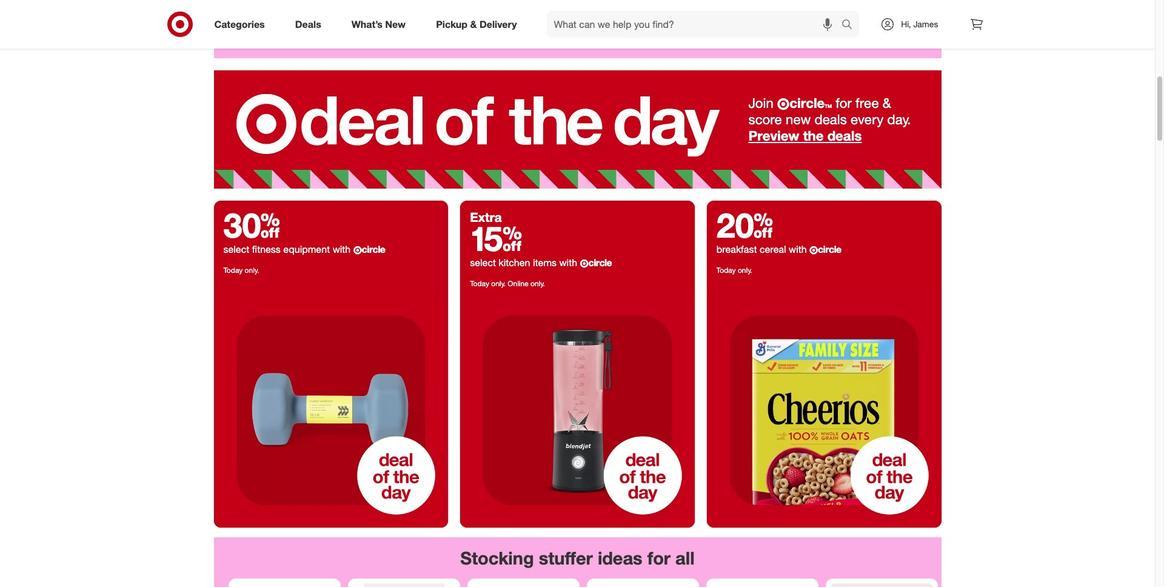 Task type: describe. For each thing, give the bounding box(es) containing it.
breakfast cereal with
[[717, 243, 810, 256]]

equipment
[[283, 243, 330, 256]]

circle for select fitness equipment with
[[362, 243, 385, 256]]

to for 5th add to cart button from the right
[[281, 22, 288, 31]]

online
[[508, 279, 529, 288]]

select kitchen items with
[[470, 257, 580, 269]]

target deal of the day image for select fitness equipment with
[[214, 293, 448, 528]]

new
[[385, 18, 406, 30]]

deals link
[[285, 11, 336, 38]]

pickup & delivery link
[[426, 11, 532, 38]]

today for 30
[[223, 266, 243, 275]]

for free & score new deals every day. preview the deals
[[749, 95, 911, 144]]

add for fourth add to cart button from left
[[623, 22, 637, 31]]

pickup
[[436, 18, 468, 30]]

search
[[837, 19, 866, 31]]

circle for select kitchen items with
[[589, 257, 612, 269]]

add to cart for 5th add to cart button from the right
[[265, 22, 304, 31]]

today only. online only.
[[470, 279, 545, 288]]

with for select fitness equipment with
[[333, 243, 351, 256]]

& inside for free & score new deals every day. preview the deals
[[883, 95, 891, 111]]

15
[[470, 218, 522, 259]]

cart for 5th add to cart button from the right
[[290, 22, 304, 31]]

tm
[[825, 103, 832, 109]]

ideas
[[598, 547, 643, 569]]

5 add to cart button from the left
[[833, 17, 931, 36]]

cart for 5th add to cart button from the left
[[887, 22, 901, 31]]

add to cart for 4th add to cart button from the right
[[384, 22, 423, 31]]

stuffer
[[539, 547, 593, 569]]

every
[[851, 111, 884, 127]]

pickup & delivery
[[436, 18, 517, 30]]

what's new
[[352, 18, 406, 30]]

free
[[856, 95, 879, 111]]

deals right the
[[828, 127, 862, 144]]

for inside for free & score new deals every day. preview the deals
[[836, 95, 852, 111]]

today only. for 20
[[717, 266, 752, 275]]

select for select kitchen items with
[[470, 257, 496, 269]]

all
[[676, 547, 695, 569]]

3 add to cart button from the left
[[475, 17, 572, 36]]

breakfast
[[717, 243, 757, 256]]

circle for breakfast cereal with
[[818, 243, 842, 256]]

to for 3rd add to cart button from left
[[520, 22, 527, 31]]

only. for kitchen
[[491, 279, 506, 288]]

What can we help you find? suggestions appear below search field
[[547, 11, 845, 38]]

add to cart for 3rd add to cart button from left
[[504, 22, 543, 31]]

to for 4th add to cart button from the right
[[400, 22, 407, 31]]

add to cart for 5th add to cart button from the left
[[862, 22, 901, 31]]

to for fourth add to cart button from left
[[639, 22, 646, 31]]

add for 4th add to cart button from the right
[[384, 22, 398, 31]]

today only. for 30
[[223, 266, 259, 275]]

2 add to cart button from the left
[[355, 17, 453, 36]]

select for select fitness equipment with
[[223, 243, 250, 256]]

the
[[803, 127, 824, 144]]

extra
[[470, 209, 502, 225]]

fitness
[[252, 243, 281, 256]]

day.
[[888, 111, 911, 127]]



Task type: locate. For each thing, give the bounding box(es) containing it.
today only. down fitness at the left of page
[[223, 266, 259, 275]]

1 add from the left
[[265, 22, 279, 31]]

for right tm
[[836, 95, 852, 111]]

today
[[223, 266, 243, 275], [717, 266, 736, 275], [470, 279, 489, 288]]

4 cart from the left
[[648, 22, 662, 31]]

1 cart from the left
[[290, 22, 304, 31]]

today for 20
[[717, 266, 736, 275]]

target deal of the day image
[[214, 70, 942, 189], [460, 293, 695, 528], [707, 293, 942, 528], [214, 293, 448, 528]]

2 cart from the left
[[409, 22, 423, 31]]

1 today only. from the left
[[223, 266, 259, 275]]

1 horizontal spatial today only.
[[717, 266, 752, 275]]

select left fitness at the left of page
[[223, 243, 250, 256]]

3 add from the left
[[504, 22, 518, 31]]

only. for fitness
[[245, 266, 259, 275]]

categories
[[214, 18, 265, 30]]

2 add to cart from the left
[[384, 22, 423, 31]]

&
[[470, 18, 477, 30], [883, 95, 891, 111]]

add to cart button
[[236, 17, 333, 36], [355, 17, 453, 36], [475, 17, 572, 36], [594, 17, 692, 36], [833, 17, 931, 36]]

0 vertical spatial &
[[470, 18, 477, 30]]

search button
[[837, 11, 866, 40]]

carousel region
[[214, 0, 942, 70], [214, 537, 942, 587]]

0 vertical spatial carousel region
[[214, 0, 942, 70]]

add to cart for fourth add to cart button from left
[[623, 22, 662, 31]]

hi, james
[[901, 19, 939, 29]]

1 horizontal spatial for
[[836, 95, 852, 111]]

deals down tm
[[815, 111, 847, 127]]

to for 5th add to cart button from the left
[[878, 22, 885, 31]]

today down the breakfast
[[717, 266, 736, 275]]

0 vertical spatial for
[[836, 95, 852, 111]]

cart for 4th add to cart button from the right
[[409, 22, 423, 31]]

add to cart
[[265, 22, 304, 31], [384, 22, 423, 31], [504, 22, 543, 31], [623, 22, 662, 31], [862, 22, 901, 31]]

deals
[[815, 111, 847, 127], [828, 127, 862, 144]]

select
[[223, 243, 250, 256], [470, 257, 496, 269]]

delivery
[[480, 18, 517, 30]]

deals
[[295, 18, 321, 30]]

0 vertical spatial select
[[223, 243, 250, 256]]

0 horizontal spatial select
[[223, 243, 250, 256]]

stocking
[[460, 547, 534, 569]]

0 horizontal spatial with
[[333, 243, 351, 256]]

only. down the breakfast
[[738, 266, 752, 275]]

hi,
[[901, 19, 911, 29]]

circle
[[790, 95, 825, 111], [362, 243, 385, 256], [818, 243, 842, 256], [589, 257, 612, 269]]

only. right online
[[531, 279, 545, 288]]

join ◎ circle tm
[[749, 95, 832, 111]]

select left kitchen
[[470, 257, 496, 269]]

1 carousel region from the top
[[214, 0, 942, 70]]

with right cereal
[[789, 243, 807, 256]]

◎
[[778, 97, 790, 110]]

cereal
[[760, 243, 786, 256]]

items
[[533, 257, 557, 269]]

add for 3rd add to cart button from left
[[504, 22, 518, 31]]

what's new link
[[341, 11, 421, 38]]

james
[[914, 19, 939, 29]]

new
[[786, 111, 811, 127]]

3 to from the left
[[520, 22, 527, 31]]

cart for fourth add to cart button from left
[[648, 22, 662, 31]]

2 today only. from the left
[[717, 266, 752, 275]]

join
[[749, 95, 774, 111]]

add
[[265, 22, 279, 31], [384, 22, 398, 31], [504, 22, 518, 31], [623, 22, 637, 31], [862, 22, 876, 31]]

5 to from the left
[[878, 22, 885, 31]]

4 add to cart button from the left
[[594, 17, 692, 36]]

with for select kitchen items with
[[559, 257, 577, 269]]

only. down fitness at the left of page
[[245, 266, 259, 275]]

5 add from the left
[[862, 22, 876, 31]]

1 vertical spatial &
[[883, 95, 891, 111]]

1 add to cart from the left
[[265, 22, 304, 31]]

only.
[[245, 266, 259, 275], [738, 266, 752, 275], [491, 279, 506, 288], [531, 279, 545, 288]]

with
[[333, 243, 351, 256], [789, 243, 807, 256], [559, 257, 577, 269]]

0 horizontal spatial for
[[648, 547, 671, 569]]

today only.
[[223, 266, 259, 275], [717, 266, 752, 275]]

3 cart from the left
[[529, 22, 543, 31]]

3 add to cart from the left
[[504, 22, 543, 31]]

with right items
[[559, 257, 577, 269]]

add for 5th add to cart button from the right
[[265, 22, 279, 31]]

4 add from the left
[[623, 22, 637, 31]]

for
[[836, 95, 852, 111], [648, 547, 671, 569]]

5 add to cart from the left
[[862, 22, 901, 31]]

1 horizontal spatial today
[[470, 279, 489, 288]]

4 to from the left
[[639, 22, 646, 31]]

stocking stuffer ideas for all
[[460, 547, 695, 569]]

5 cart from the left
[[887, 22, 901, 31]]

kitchen
[[499, 257, 530, 269]]

1 horizontal spatial with
[[559, 257, 577, 269]]

target deal of the day image for breakfast cereal with
[[707, 293, 942, 528]]

score
[[749, 111, 782, 127]]

1 horizontal spatial select
[[470, 257, 496, 269]]

today only. down the breakfast
[[717, 266, 752, 275]]

cart
[[290, 22, 304, 31], [409, 22, 423, 31], [529, 22, 543, 31], [648, 22, 662, 31], [887, 22, 901, 31]]

0 horizontal spatial &
[[470, 18, 477, 30]]

today left online
[[470, 279, 489, 288]]

& right 'free'
[[883, 95, 891, 111]]

to
[[281, 22, 288, 31], [400, 22, 407, 31], [520, 22, 527, 31], [639, 22, 646, 31], [878, 22, 885, 31]]

2 horizontal spatial with
[[789, 243, 807, 256]]

30
[[223, 205, 280, 246]]

0 horizontal spatial today only.
[[223, 266, 259, 275]]

what's
[[352, 18, 383, 30]]

carousel region containing add to cart
[[214, 0, 942, 70]]

today down 30
[[223, 266, 243, 275]]

2 to from the left
[[400, 22, 407, 31]]

1 vertical spatial for
[[648, 547, 671, 569]]

add for 5th add to cart button from the left
[[862, 22, 876, 31]]

cart for 3rd add to cart button from left
[[529, 22, 543, 31]]

1 vertical spatial select
[[470, 257, 496, 269]]

target deal of the day image for select kitchen items with
[[460, 293, 695, 528]]

for left all
[[648, 547, 671, 569]]

only. left online
[[491, 279, 506, 288]]

4 add to cart from the left
[[623, 22, 662, 31]]

2 carousel region from the top
[[214, 537, 942, 587]]

select fitness equipment with
[[223, 243, 353, 256]]

20
[[717, 205, 773, 246]]

& right pickup on the left top
[[470, 18, 477, 30]]

carousel region containing stocking stuffer ideas for all
[[214, 537, 942, 587]]

1 vertical spatial carousel region
[[214, 537, 942, 587]]

1 horizontal spatial &
[[883, 95, 891, 111]]

1 add to cart button from the left
[[236, 17, 333, 36]]

categories link
[[204, 11, 280, 38]]

preview
[[749, 127, 800, 144]]

0 horizontal spatial today
[[223, 266, 243, 275]]

with right equipment at the top left of the page
[[333, 243, 351, 256]]

2 add from the left
[[384, 22, 398, 31]]

2 horizontal spatial today
[[717, 266, 736, 275]]

only. for cereal
[[738, 266, 752, 275]]

1 to from the left
[[281, 22, 288, 31]]



Task type: vqa. For each thing, say whether or not it's contained in the screenshot.
100ct Incandescent Smooth Mini Christmas String Lights Multicolor with Green Wire - Wondershop™'s Ready
no



